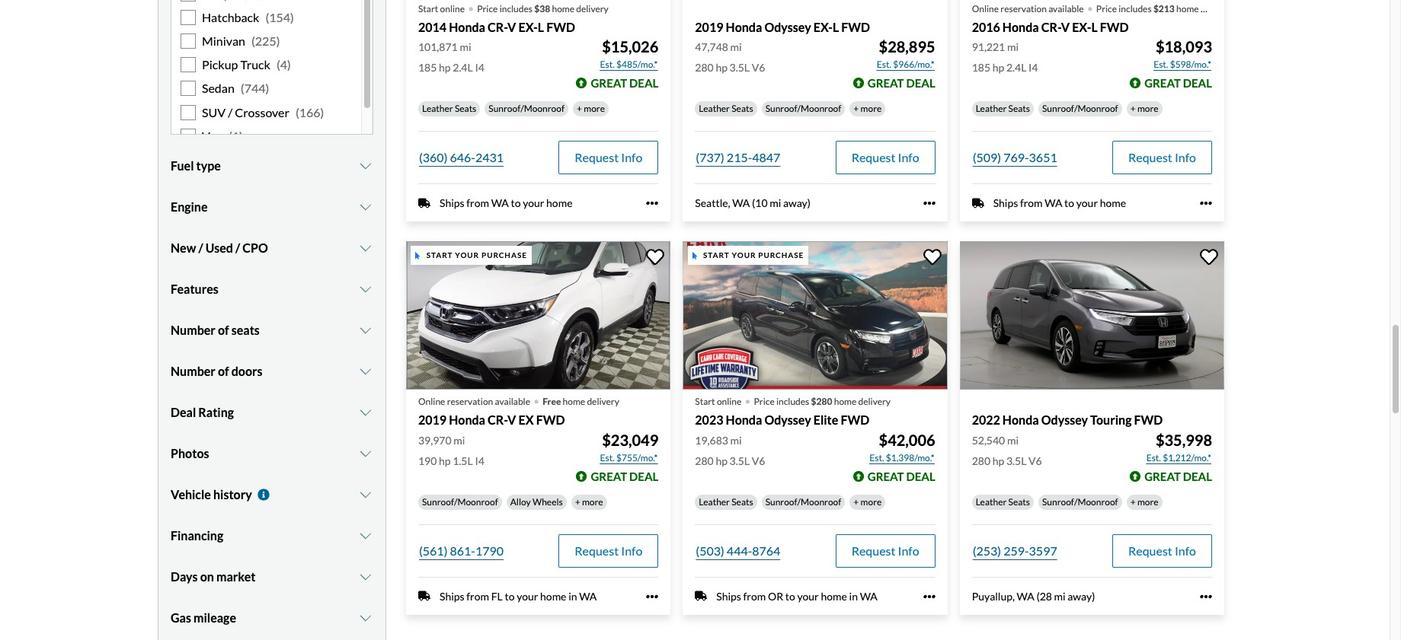 Task type: describe. For each thing, give the bounding box(es) containing it.
includes for $18,093
[[1119, 3, 1152, 15]]

from for $23,049
[[467, 590, 489, 603]]

v for $18,093
[[1061, 20, 1070, 34]]

est. for $42,006
[[870, 452, 884, 464]]

est. for $28,895
[[877, 59, 892, 70]]

info for $18,093
[[1175, 150, 1196, 165]]

elite
[[814, 413, 839, 428]]

190
[[418, 455, 437, 468]]

$28,895
[[879, 38, 936, 56]]

seats up 215-
[[732, 103, 753, 115]]

request info button for $23,049
[[559, 535, 659, 568]]

minivan
[[202, 34, 245, 48]]

sunroof/moonroof up 2431 at the left top
[[489, 103, 565, 115]]

new / used / cpo button
[[171, 230, 373, 268]]

47,748
[[695, 41, 728, 54]]

online reservation available
[[972, 3, 1084, 15]]

chevron down image for features
[[358, 284, 373, 296]]

sedan (744)
[[202, 81, 269, 96]]

ships for $18,093
[[994, 197, 1018, 210]]

great deal for $42,006
[[868, 470, 936, 484]]

request info for $42,006
[[852, 544, 920, 558]]

sedan
[[202, 81, 235, 96]]

fuel type button
[[171, 147, 373, 186]]

suv / crossover (166)
[[202, 105, 324, 119]]

financing
[[171, 529, 223, 544]]

honda inside online reservation available · free home delivery 2019 honda cr-v ex fwd
[[449, 413, 485, 428]]

leather seats for $15,026
[[422, 103, 477, 115]]

ships from fl to your home in wa
[[440, 590, 597, 603]]

start inside the start online · price includes $280 home delivery 2023 honda odyssey elite fwd
[[695, 397, 715, 408]]

ships for $15,026
[[440, 197, 465, 210]]

type
[[196, 159, 221, 173]]

est. for $15,026
[[600, 59, 615, 70]]

leather seats up (737) 215-4847
[[699, 103, 753, 115]]

est. $966/mo.* button
[[876, 57, 936, 73]]

(253) 259-3597 button
[[972, 535, 1058, 568]]

v6 for $28,895
[[752, 61, 765, 74]]

puyallup,
[[972, 590, 1015, 603]]

alloy
[[510, 497, 531, 508]]

39,970 mi 190 hp 1.5l i4
[[418, 434, 485, 468]]

$28,895 est. $966/mo.*
[[877, 38, 936, 70]]

101,871
[[418, 41, 458, 54]]

mi for $15,026
[[460, 41, 471, 54]]

2.4l for $15,026
[[453, 61, 473, 74]]

great deal for $15,026
[[591, 77, 659, 90]]

2016
[[972, 20, 1000, 34]]

info for $15,026
[[621, 150, 643, 165]]

3651
[[1029, 150, 1058, 165]]

$23,049
[[602, 431, 659, 449]]

days on market button
[[171, 559, 373, 597]]

delivery right $38 on the left top
[[576, 3, 609, 15]]

185 for $15,026
[[418, 61, 437, 74]]

chevron down image for new / used / cpo
[[358, 243, 373, 255]]

includes for $15,026
[[500, 3, 533, 15]]

request info button for $18,093
[[1113, 141, 1212, 175]]

$485/mo.*
[[617, 59, 658, 70]]

$35,998
[[1156, 431, 1212, 449]]

(561) 861-1790
[[419, 544, 504, 558]]

start your purchase for available
[[427, 251, 527, 260]]

+ for $18,093
[[1131, 103, 1136, 115]]

features button
[[171, 271, 373, 309]]

(4)
[[277, 57, 291, 72]]

$23,049 est. $755/mo.*
[[600, 431, 659, 464]]

$280
[[811, 397, 833, 408]]

chevron down image for gas mileage
[[358, 613, 373, 625]]

deal for $28,895
[[906, 77, 936, 90]]

fwd inside online reservation available · free home delivery 2019 honda cr-v ex fwd
[[536, 413, 565, 428]]

ships for $42,006
[[717, 590, 741, 603]]

wheels
[[533, 497, 563, 508]]

leather up (737)
[[699, 103, 730, 115]]

$38
[[534, 3, 550, 15]]

minivan (225)
[[202, 34, 280, 48]]

black 2023 honda odyssey elite fwd minivan front-wheel drive automatic image
[[683, 242, 948, 390]]

+ more down est. $1,212/mo.* button
[[1131, 497, 1159, 508]]

request info button for $42,006
[[836, 535, 936, 568]]

leather up (253)
[[976, 497, 1007, 508]]

van
[[202, 129, 223, 143]]

of for seats
[[218, 323, 229, 338]]

your for $23,049
[[517, 590, 538, 603]]

request for $23,049
[[575, 544, 619, 558]]

delivery inside online reservation available · free home delivery 2019 honda cr-v ex fwd
[[587, 397, 619, 408]]

truck
[[240, 57, 270, 72]]

91,221
[[972, 41, 1005, 54]]

number of seats button
[[171, 312, 373, 350]]

number of seats
[[171, 323, 260, 338]]

new / used / cpo
[[171, 241, 268, 256]]

444-
[[727, 544, 752, 558]]

(503)
[[696, 544, 725, 558]]

truck image for $18,093
[[972, 197, 984, 210]]

2016 honda cr-v ex-l fwd
[[972, 20, 1129, 34]]

away) for $35,998
[[1068, 590, 1095, 603]]

sunroof/moonroof up the 3651
[[1043, 103, 1119, 115]]

number of doors button
[[171, 353, 373, 391]]

769-
[[1004, 150, 1029, 165]]

leather seats up '(253) 259-3597'
[[976, 497, 1030, 508]]

mouse pointer image for ·
[[693, 252, 697, 260]]

platinum white pearl 2019 honda cr-v ex fwd suv / crossover front-wheel drive continuously variable transmission image
[[406, 242, 671, 390]]

hp for $35,998
[[993, 455, 1005, 468]]

chevron down image for fuel type
[[358, 160, 373, 173]]

(503) 444-8764
[[696, 544, 781, 558]]

ellipsis h image for $23,049
[[647, 591, 659, 603]]

leather for $18,093
[[976, 103, 1007, 115]]

seats up 259-
[[1009, 497, 1030, 508]]

(360) 646-2431 button
[[418, 141, 505, 175]]

(10
[[752, 197, 768, 210]]

chevron down image inside photos dropdown button
[[358, 448, 373, 461]]

(225)
[[252, 34, 280, 48]]

sunroof/moonroof up 3597
[[1043, 497, 1119, 508]]

i4 for $18,093
[[1029, 61, 1038, 74]]

$18,093
[[1156, 38, 1212, 56]]

or
[[768, 590, 784, 603]]

seattle, wa (10 mi away)
[[695, 197, 811, 210]]

number for number of seats
[[171, 323, 216, 338]]

2023
[[695, 413, 724, 428]]

request info for $23,049
[[575, 544, 643, 558]]

v6 for $42,006
[[752, 455, 765, 468]]

deal
[[171, 406, 196, 420]]

online for start online · price includes $280 home delivery 2023 honda odyssey elite fwd
[[717, 397, 742, 408]]

+ more down est. $966/mo.* button
[[854, 103, 882, 115]]

cr- for $15,026
[[488, 20, 508, 34]]

to for $15,026
[[511, 197, 521, 210]]

ex
[[519, 413, 534, 428]]

2 horizontal spatial /
[[236, 241, 240, 256]]

(253)
[[973, 544, 1001, 558]]

deal for $42,006
[[906, 470, 936, 484]]

+ for $23,049
[[575, 497, 580, 508]]

purchase for price
[[759, 251, 804, 260]]

delivery up $18,093
[[1201, 3, 1233, 15]]

185 for $18,093
[[972, 61, 991, 74]]

great for $35,998
[[1145, 470, 1181, 484]]

engine
[[171, 200, 208, 214]]

mi for $23,049
[[454, 434, 465, 447]]

mi for $42,006
[[731, 434, 742, 447]]

est. $755/mo.* button
[[599, 451, 659, 466]]

sunroof/moonroof down the 1.5l
[[422, 497, 498, 508]]

on
[[200, 570, 214, 585]]

ellipsis h image for $18,093
[[1200, 198, 1212, 210]]

more down est. $1,212/mo.* button
[[1138, 497, 1159, 508]]

+ more for $42,006
[[854, 497, 882, 508]]

mi right (28
[[1054, 590, 1066, 603]]

91,221 mi 185 hp 2.4l i4
[[972, 41, 1038, 74]]

seats for $42,006
[[732, 497, 753, 508]]

· inside online reservation available · free home delivery 2019 honda cr-v ex fwd
[[533, 387, 540, 414]]

mi for $18,093
[[1007, 41, 1019, 54]]

hp for $15,026
[[439, 61, 451, 74]]

fuel
[[171, 159, 194, 173]]

great deal for $23,049
[[591, 470, 659, 484]]

$1,212/mo.*
[[1163, 452, 1212, 464]]

pickup truck (4)
[[202, 57, 291, 72]]

$42,006 est. $1,398/mo.*
[[870, 431, 936, 464]]

seats for $15,026
[[455, 103, 477, 115]]

chevron down image for seats
[[358, 325, 373, 337]]

$598/mo.*
[[1170, 59, 1212, 70]]

ex- for $15,026
[[519, 20, 538, 34]]

259-
[[1004, 544, 1029, 558]]

truck image for $23,049
[[418, 591, 431, 603]]

6 chevron down image from the top
[[358, 490, 373, 502]]

ellipsis h image for $42,006
[[923, 591, 936, 603]]

cr- inside online reservation available · free home delivery 2019 honda cr-v ex fwd
[[488, 413, 508, 428]]

$15,026 est. $485/mo.*
[[600, 38, 659, 70]]

deal for $15,026
[[630, 77, 659, 90]]

est. $598/mo.* button
[[1153, 57, 1212, 73]]

19,683 mi 280 hp 3.5l v6
[[695, 434, 765, 468]]

more down est. $966/mo.* button
[[861, 103, 882, 115]]

great for $23,049
[[591, 470, 627, 484]]



Task type: vqa. For each thing, say whether or not it's contained in the screenshot.


Task type: locate. For each thing, give the bounding box(es) containing it.
mi inside 19,683 mi 280 hp 3.5l v6
[[731, 434, 742, 447]]

hp inside 101,871 mi 185 hp 2.4l i4
[[439, 61, 451, 74]]

hp inside 52,540 mi 280 hp 3.5l v6
[[993, 455, 1005, 468]]

280 down 52,540
[[972, 455, 991, 468]]

0 horizontal spatial in
[[569, 590, 577, 603]]

van (1)
[[202, 129, 243, 143]]

2 · from the left
[[745, 387, 751, 414]]

fwd
[[547, 20, 575, 34], [842, 20, 870, 34], [1100, 20, 1129, 34], [536, 413, 565, 428], [841, 413, 870, 428], [1134, 413, 1163, 428]]

2 ships from wa to your home from the left
[[994, 197, 1126, 210]]

3.5l down the start online · price includes $280 home delivery 2023 honda odyssey elite fwd
[[730, 455, 750, 468]]

chevron down image inside fuel type dropdown button
[[358, 160, 373, 173]]

days on market
[[171, 570, 256, 585]]

0 vertical spatial 2019
[[695, 20, 724, 34]]

1 vertical spatial online
[[418, 397, 445, 408]]

1 vertical spatial chevron down image
[[358, 366, 373, 378]]

chevron down image for deal rating
[[358, 407, 373, 419]]

of left doors
[[218, 365, 229, 379]]

2 mouse pointer image from the left
[[693, 252, 697, 260]]

in for ·
[[569, 590, 577, 603]]

1 truck image from the top
[[418, 197, 431, 210]]

honda inside the start online · price includes $280 home delivery 2023 honda odyssey elite fwd
[[726, 413, 762, 428]]

1 vertical spatial online
[[717, 397, 742, 408]]

cr- for $18,093
[[1042, 20, 1061, 34]]

ex- for $18,093
[[1072, 20, 1092, 34]]

more right wheels
[[582, 497, 603, 508]]

1 horizontal spatial away)
[[1068, 590, 1095, 603]]

1 horizontal spatial price
[[754, 397, 775, 408]]

hp inside 19,683 mi 280 hp 3.5l v6
[[716, 455, 728, 468]]

est. down $23,049
[[600, 452, 615, 464]]

hp inside 47,748 mi 280 hp 3.5l v6
[[716, 61, 728, 74]]

1 vertical spatial available
[[495, 397, 530, 408]]

available for online reservation available
[[1049, 3, 1084, 15]]

(561) 861-1790 button
[[418, 535, 505, 568]]

available up 2016 honda cr-v ex-l fwd
[[1049, 3, 1084, 15]]

hp for $28,895
[[716, 61, 728, 74]]

deal for $23,049
[[630, 470, 659, 484]]

1 horizontal spatial mouse pointer image
[[693, 252, 697, 260]]

engine button
[[171, 189, 373, 227]]

info for $23,049
[[621, 544, 643, 558]]

request info for $15,026
[[575, 150, 643, 165]]

v6 for $35,998
[[1029, 455, 1042, 468]]

sunroof/moonroof up 8764
[[766, 497, 842, 508]]

to for $23,049
[[505, 590, 515, 603]]

3.5l inside 47,748 mi 280 hp 3.5l v6
[[730, 61, 750, 74]]

i4 inside 39,970 mi 190 hp 1.5l i4
[[475, 455, 485, 468]]

deal rating button
[[171, 394, 373, 432]]

includes left $280
[[777, 397, 810, 408]]

online for online reservation available · free home delivery 2019 honda cr-v ex fwd
[[418, 397, 445, 408]]

2 start your purchase from the left
[[703, 251, 804, 260]]

0 horizontal spatial l
[[538, 20, 544, 34]]

1 of from the top
[[218, 323, 229, 338]]

$15,026
[[602, 38, 659, 56]]

1 vertical spatial away)
[[1068, 590, 1095, 603]]

more for $18,093
[[1138, 103, 1159, 115]]

1 2.4l from the left
[[453, 61, 473, 74]]

v6 inside 19,683 mi 280 hp 3.5l v6
[[752, 455, 765, 468]]

gas mileage button
[[171, 600, 373, 638]]

chevron down image for days on market
[[358, 572, 373, 584]]

great deal down est. $598/mo.* button in the top of the page
[[1145, 77, 1212, 90]]

fl
[[491, 590, 503, 603]]

est. for $35,998
[[1147, 452, 1161, 464]]

chevron down image inside the engine dropdown button
[[358, 202, 373, 214]]

truck image for $15,026
[[418, 197, 431, 210]]

v left ex
[[508, 413, 516, 428]]

+ for $15,026
[[577, 103, 582, 115]]

deal down $1,398/mo.*
[[906, 470, 936, 484]]

hp down the 47,748
[[716, 61, 728, 74]]

home inside online reservation available · free home delivery 2019 honda cr-v ex fwd
[[563, 397, 585, 408]]

mouse pointer image for available
[[416, 252, 420, 260]]

more for $23,049
[[582, 497, 603, 508]]

1790
[[475, 544, 504, 558]]

i4 down 2016 honda cr-v ex-l fwd
[[1029, 61, 1038, 74]]

v6 inside 52,540 mi 280 hp 3.5l v6
[[1029, 455, 1042, 468]]

est. left $1,398/mo.*
[[870, 452, 884, 464]]

1 purchase from the left
[[482, 251, 527, 260]]

280 inside 47,748 mi 280 hp 3.5l v6
[[695, 61, 714, 74]]

1 ellipsis h image from the left
[[647, 198, 659, 210]]

1 ships from wa to your home from the left
[[440, 197, 573, 210]]

0 vertical spatial away)
[[783, 197, 811, 210]]

ships down (509) 769-3651 button
[[994, 197, 1018, 210]]

i4 right the 1.5l
[[475, 455, 485, 468]]

great down est. $598/mo.* button in the top of the page
[[1145, 77, 1181, 90]]

0 horizontal spatial /
[[198, 241, 203, 256]]

purchase for ·
[[482, 251, 527, 260]]

number inside "dropdown button"
[[171, 365, 216, 379]]

1 ex- from the left
[[519, 20, 538, 34]]

chevron down image inside days on market dropdown button
[[358, 572, 373, 584]]

· inside the start online · price includes $280 home delivery 2023 honda odyssey elite fwd
[[745, 387, 751, 414]]

ships from wa to your home
[[440, 197, 573, 210], [994, 197, 1126, 210]]

1 horizontal spatial ships from wa to your home
[[994, 197, 1126, 210]]

est. $1,398/mo.* button
[[869, 451, 936, 466]]

1 horizontal spatial l
[[833, 20, 839, 34]]

delivery up $23,049
[[587, 397, 619, 408]]

photos button
[[171, 435, 373, 474]]

start your purchase
[[427, 251, 527, 260], [703, 251, 804, 260]]

chevron down image inside gas mileage dropdown button
[[358, 613, 373, 625]]

(737)
[[696, 150, 725, 165]]

great deal down est. $1,212/mo.* button
[[1145, 470, 1212, 484]]

number of doors
[[171, 365, 263, 379]]

hp for $42,006
[[716, 455, 728, 468]]

includes inside the start online · price includes $280 home delivery 2023 honda odyssey elite fwd
[[777, 397, 810, 408]]

leather
[[422, 103, 453, 115], [699, 103, 730, 115], [976, 103, 1007, 115], [699, 497, 730, 508], [976, 497, 1007, 508]]

reservation up 39,970
[[447, 397, 493, 408]]

est. inside $28,895 est. $966/mo.*
[[877, 59, 892, 70]]

/ right suv
[[228, 105, 233, 119]]

number for number of doors
[[171, 365, 216, 379]]

1 in from the left
[[569, 590, 577, 603]]

deal down $755/mo.*
[[630, 470, 659, 484]]

215-
[[727, 150, 752, 165]]

mi for $35,998
[[1007, 434, 1019, 447]]

0 vertical spatial chevron down image
[[358, 325, 373, 337]]

mi inside "91,221 mi 185 hp 2.4l i4"
[[1007, 41, 1019, 54]]

price left $213
[[1097, 3, 1117, 15]]

2 horizontal spatial includes
[[1119, 3, 1152, 15]]

mi right the 47,748
[[731, 41, 742, 54]]

great
[[591, 77, 627, 90], [868, 77, 904, 90], [1145, 77, 1181, 90], [591, 470, 627, 484], [868, 470, 904, 484], [1145, 470, 1181, 484]]

1 number from the top
[[171, 323, 216, 338]]

great for $18,093
[[1145, 77, 1181, 90]]

0 horizontal spatial available
[[495, 397, 530, 408]]

$755/mo.*
[[617, 452, 658, 464]]

gray 2022 honda odyssey touring fwd minivan front-wheel drive automatic image
[[960, 242, 1225, 390]]

3 chevron down image from the top
[[358, 448, 373, 461]]

days
[[171, 570, 198, 585]]

mi right 52,540
[[1007, 434, 1019, 447]]

2019 honda odyssey ex-l fwd
[[695, 20, 870, 34]]

seats for $18,093
[[1009, 103, 1030, 115]]

leather up (509)
[[976, 103, 1007, 115]]

financing button
[[171, 518, 373, 556]]

great deal down est. $1,398/mo.* button
[[868, 470, 936, 484]]

touring
[[1091, 413, 1132, 428]]

(253) 259-3597
[[973, 544, 1058, 558]]

more down est. $598/mo.* button in the top of the page
[[1138, 103, 1159, 115]]

1 horizontal spatial /
[[228, 105, 233, 119]]

19,683
[[695, 434, 728, 447]]

v6 inside 47,748 mi 280 hp 3.5l v6
[[752, 61, 765, 74]]

chevron down image for financing
[[358, 531, 373, 543]]

mi inside 39,970 mi 190 hp 1.5l i4
[[454, 434, 465, 447]]

features
[[171, 282, 219, 297]]

0 horizontal spatial ex-
[[519, 20, 538, 34]]

odyssey
[[765, 20, 811, 34], [765, 413, 811, 428], [1042, 413, 1088, 428]]

1 vertical spatial 2019
[[418, 413, 447, 428]]

4847
[[752, 150, 781, 165]]

honda up 47,748 mi 280 hp 3.5l v6
[[726, 20, 762, 34]]

online for online reservation available
[[972, 3, 999, 15]]

ships for $23,049
[[440, 590, 465, 603]]

truck image down (509)
[[972, 197, 984, 210]]

646-
[[450, 150, 475, 165]]

delivery inside the start online · price includes $280 home delivery 2023 honda odyssey elite fwd
[[859, 397, 891, 408]]

chevron down image
[[358, 325, 373, 337], [358, 366, 373, 378], [358, 448, 373, 461]]

hp inside "91,221 mi 185 hp 2.4l i4"
[[993, 61, 1005, 74]]

puyallup, wa (28 mi away)
[[972, 590, 1095, 603]]

truck image
[[418, 197, 431, 210], [418, 591, 431, 603]]

reservation inside online reservation available · free home delivery 2019 honda cr-v ex fwd
[[447, 397, 493, 408]]

great deal
[[591, 77, 659, 90], [868, 77, 936, 90], [1145, 77, 1212, 90], [591, 470, 659, 484], [868, 470, 936, 484], [1145, 470, 1212, 484]]

185 inside 101,871 mi 185 hp 2.4l i4
[[418, 61, 437, 74]]

leather up "(503)"
[[699, 497, 730, 508]]

2 horizontal spatial price
[[1097, 3, 1117, 15]]

· right 2023
[[745, 387, 751, 414]]

1 horizontal spatial ellipsis h image
[[923, 198, 936, 210]]

3.5l inside 19,683 mi 280 hp 3.5l v6
[[730, 455, 750, 468]]

1 horizontal spatial in
[[849, 590, 858, 603]]

great down 'est. $485/mo.*' button
[[591, 77, 627, 90]]

rating
[[198, 406, 234, 420]]

hp
[[439, 61, 451, 74], [716, 61, 728, 74], [993, 61, 1005, 74], [439, 455, 451, 468], [716, 455, 728, 468], [993, 455, 1005, 468]]

2.4l down 2016 honda cr-v ex-l fwd
[[1007, 61, 1027, 74]]

47,748 mi 280 hp 3.5l v6
[[695, 41, 765, 74]]

honda down start online
[[449, 20, 485, 34]]

seats
[[231, 323, 260, 338]]

ships down (503) 444-8764 button
[[717, 590, 741, 603]]

cr- down price includes $38 home delivery
[[488, 20, 508, 34]]

great down est. $1,398/mo.* button
[[868, 470, 904, 484]]

chevron down image inside the deal rating dropdown button
[[358, 407, 373, 419]]

more
[[584, 103, 605, 115], [861, 103, 882, 115], [1138, 103, 1159, 115], [582, 497, 603, 508], [861, 497, 882, 508], [1138, 497, 1159, 508]]

sunroof/moonroof up 4847
[[766, 103, 842, 115]]

$42,006
[[879, 431, 936, 449]]

1 vertical spatial number
[[171, 365, 216, 379]]

delivery
[[576, 3, 609, 15], [1201, 3, 1233, 15], [587, 397, 619, 408], [859, 397, 891, 408]]

$966/mo.*
[[893, 59, 935, 70]]

1 horizontal spatial ex-
[[814, 20, 833, 34]]

odyssey left elite
[[765, 413, 811, 428]]

0 horizontal spatial online
[[418, 397, 445, 408]]

vehicle history
[[171, 488, 252, 503]]

1 chevron down image from the top
[[358, 325, 373, 337]]

history
[[213, 488, 252, 503]]

available up ex
[[495, 397, 530, 408]]

861-
[[450, 544, 475, 558]]

1 mouse pointer image from the left
[[416, 252, 420, 260]]

52,540
[[972, 434, 1005, 447]]

ex-
[[519, 20, 538, 34], [814, 20, 833, 34], [1072, 20, 1092, 34]]

away)
[[783, 197, 811, 210], [1068, 590, 1095, 603]]

est. inside $35,998 est. $1,212/mo.*
[[1147, 452, 1161, 464]]

start online
[[418, 3, 465, 15]]

2 truck image from the top
[[418, 591, 431, 603]]

+ for $42,006
[[854, 497, 859, 508]]

2.4l inside "91,221 mi 185 hp 2.4l i4"
[[1007, 61, 1027, 74]]

2 number from the top
[[171, 365, 216, 379]]

purchase
[[482, 251, 527, 260], [759, 251, 804, 260]]

great deal for $28,895
[[868, 77, 936, 90]]

home inside the start online · price includes $280 home delivery 2023 honda odyssey elite fwd
[[834, 397, 857, 408]]

online up "2016"
[[972, 3, 999, 15]]

185 inside "91,221 mi 185 hp 2.4l i4"
[[972, 61, 991, 74]]

0 vertical spatial number
[[171, 323, 216, 338]]

5 chevron down image from the top
[[358, 407, 373, 419]]

online
[[440, 3, 465, 15], [717, 397, 742, 408]]

chevron down image inside number of doors "dropdown button"
[[358, 366, 373, 378]]

est. $1,212/mo.* button
[[1146, 451, 1212, 466]]

2 l from the left
[[833, 20, 839, 34]]

vehicle
[[171, 488, 211, 503]]

from left fl
[[467, 590, 489, 603]]

1.5l
[[453, 455, 473, 468]]

mi right 101,871 on the top
[[460, 41, 471, 54]]

3597
[[1029, 544, 1058, 558]]

+ more for $15,026
[[577, 103, 605, 115]]

(561)
[[419, 544, 448, 558]]

great deal for $18,093
[[1145, 77, 1212, 90]]

mouse pointer image
[[416, 252, 420, 260], [693, 252, 697, 260]]

0 horizontal spatial ships from wa to your home
[[440, 197, 573, 210]]

3.5l for $42,006
[[730, 455, 750, 468]]

mi right (10 on the top of page
[[770, 197, 781, 210]]

request for $42,006
[[852, 544, 896, 558]]

+ more right wheels
[[575, 497, 603, 508]]

280 down 19,683
[[695, 455, 714, 468]]

est. for $18,093
[[1154, 59, 1169, 70]]

1 horizontal spatial 2.4l
[[1007, 61, 1027, 74]]

leather seats for $42,006
[[699, 497, 753, 508]]

includes left $38 on the left top
[[500, 3, 533, 15]]

honda for 2016
[[1003, 20, 1039, 34]]

0 vertical spatial truck image
[[418, 197, 431, 210]]

hp for $23,049
[[439, 455, 451, 468]]

hp inside 39,970 mi 190 hp 1.5l i4
[[439, 455, 451, 468]]

mi up the 1.5l
[[454, 434, 465, 447]]

chevron down image
[[358, 160, 373, 173], [358, 202, 373, 214], [358, 243, 373, 255], [358, 284, 373, 296], [358, 407, 373, 419], [358, 490, 373, 502], [358, 531, 373, 543], [358, 572, 373, 584], [358, 613, 373, 625]]

1 185 from the left
[[418, 61, 437, 74]]

online inside the start online · price includes $280 home delivery 2023 honda odyssey elite fwd
[[717, 397, 742, 408]]

280 inside 52,540 mi 280 hp 3.5l v6
[[972, 455, 991, 468]]

truck image
[[972, 197, 984, 210], [695, 591, 707, 603]]

hatchback
[[202, 10, 259, 24]]

1 vertical spatial truck image
[[418, 591, 431, 603]]

fuel type
[[171, 159, 221, 173]]

truck image for $42,006
[[695, 591, 707, 603]]

l for $15,026
[[538, 20, 544, 34]]

includes
[[500, 3, 533, 15], [1119, 3, 1152, 15], [777, 397, 810, 408]]

2 ellipsis h image from the left
[[923, 198, 936, 210]]

1 horizontal spatial 185
[[972, 61, 991, 74]]

0 horizontal spatial price
[[477, 3, 498, 15]]

ships from wa to your home down 2431 at the left top
[[440, 197, 573, 210]]

0 horizontal spatial start your purchase
[[427, 251, 527, 260]]

0 vertical spatial of
[[218, 323, 229, 338]]

price inside the start online · price includes $280 home delivery 2023 honda odyssey elite fwd
[[754, 397, 775, 408]]

ships down (360) 646-2431 button
[[440, 197, 465, 210]]

280 for $35,998
[[972, 455, 991, 468]]

cr- down online reservation available
[[1042, 20, 1061, 34]]

request for $18,093
[[1129, 150, 1173, 165]]

v6 down 2022 honda odyssey touring fwd
[[1029, 455, 1042, 468]]

(1)
[[229, 129, 243, 143]]

info circle image
[[256, 490, 271, 502]]

leather for $42,006
[[699, 497, 730, 508]]

more for $15,026
[[584, 103, 605, 115]]

your for $15,026
[[523, 197, 544, 210]]

0 vertical spatial truck image
[[972, 197, 984, 210]]

gas mileage
[[171, 612, 236, 626]]

great deal down "est. $755/mo.*" button
[[591, 470, 659, 484]]

2 purchase from the left
[[759, 251, 804, 260]]

0 horizontal spatial 185
[[418, 61, 437, 74]]

1 chevron down image from the top
[[358, 160, 373, 173]]

fwd inside the start online · price includes $280 home delivery 2023 honda odyssey elite fwd
[[841, 413, 870, 428]]

info
[[621, 150, 643, 165], [898, 150, 920, 165], [1175, 150, 1196, 165], [621, 544, 643, 558], [898, 544, 920, 558], [1175, 544, 1196, 558]]

to for $18,093
[[1065, 197, 1075, 210]]

2 185 from the left
[[972, 61, 991, 74]]

great deal down 'est. $485/mo.*' button
[[591, 77, 659, 90]]

0 vertical spatial reservation
[[1001, 3, 1047, 15]]

available inside online reservation available · free home delivery 2019 honda cr-v ex fwd
[[495, 397, 530, 408]]

1 horizontal spatial start your purchase
[[703, 251, 804, 260]]

seats up 769-
[[1009, 103, 1030, 115]]

of for doors
[[218, 365, 229, 379]]

ships from or to your home in wa
[[717, 590, 878, 603]]

to
[[511, 197, 521, 210], [1065, 197, 1075, 210], [505, 590, 515, 603], [786, 590, 796, 603]]

1 vertical spatial truck image
[[695, 591, 707, 603]]

seats up the '646-'
[[455, 103, 477, 115]]

v inside online reservation available · free home delivery 2019 honda cr-v ex fwd
[[508, 413, 516, 428]]

0 horizontal spatial truck image
[[695, 591, 707, 603]]

1 horizontal spatial available
[[1049, 3, 1084, 15]]

3 l from the left
[[1092, 20, 1098, 34]]

v down price includes $38 home delivery
[[508, 20, 516, 34]]

more down 'est. $485/mo.*' button
[[584, 103, 605, 115]]

i4 for $15,026
[[475, 61, 485, 74]]

3 ex- from the left
[[1072, 20, 1092, 34]]

number inside dropdown button
[[171, 323, 216, 338]]

i4 inside 101,871 mi 185 hp 2.4l i4
[[475, 61, 485, 74]]

great down est. $1,212/mo.* button
[[1145, 470, 1181, 484]]

3.5l down 2019 honda odyssey ex-l fwd
[[730, 61, 750, 74]]

(509) 769-3651
[[973, 150, 1058, 165]]

i4 for $23,049
[[475, 455, 485, 468]]

mi inside 101,871 mi 185 hp 2.4l i4
[[460, 41, 471, 54]]

1 l from the left
[[538, 20, 544, 34]]

2 ex- from the left
[[814, 20, 833, 34]]

mi inside 47,748 mi 280 hp 3.5l v6
[[731, 41, 742, 54]]

new
[[171, 241, 196, 256]]

ellipsis h image
[[1200, 198, 1212, 210], [647, 591, 659, 603], [923, 591, 936, 603], [1200, 591, 1212, 603]]

i4 inside "91,221 mi 185 hp 2.4l i4"
[[1029, 61, 1038, 74]]

leather seats for $18,093
[[976, 103, 1030, 115]]

hp for $18,093
[[993, 61, 1005, 74]]

est. inside $18,093 est. $598/mo.*
[[1154, 59, 1169, 70]]

odyssey for $35,998
[[1042, 413, 1088, 428]]

2 vertical spatial chevron down image
[[358, 448, 373, 461]]

2 chevron down image from the top
[[358, 202, 373, 214]]

mi inside 52,540 mi 280 hp 3.5l v6
[[1007, 434, 1019, 447]]

2.4l down 101,871 on the top
[[453, 61, 473, 74]]

1 horizontal spatial online
[[717, 397, 742, 408]]

(360) 646-2431
[[419, 150, 504, 165]]

v down online reservation available
[[1061, 20, 1070, 34]]

deal down $598/mo.* at top
[[1183, 77, 1212, 90]]

from for $15,026
[[467, 197, 489, 210]]

hp down 91,221
[[993, 61, 1005, 74]]

9 chevron down image from the top
[[358, 613, 373, 625]]

8 chevron down image from the top
[[358, 572, 373, 584]]

2 chevron down image from the top
[[358, 366, 373, 378]]

+ more for $18,093
[[1131, 103, 1159, 115]]

0 vertical spatial online
[[440, 3, 465, 15]]

7 chevron down image from the top
[[358, 531, 373, 543]]

from down the 3651
[[1020, 197, 1043, 210]]

2 in from the left
[[849, 590, 858, 603]]

3.5l for $28,895
[[730, 61, 750, 74]]

request info button for $15,026
[[559, 141, 659, 175]]

1 horizontal spatial includes
[[777, 397, 810, 408]]

0 horizontal spatial purchase
[[482, 251, 527, 260]]

1 horizontal spatial 2019
[[695, 20, 724, 34]]

0 horizontal spatial ellipsis h image
[[647, 198, 659, 210]]

2 2.4l from the left
[[1007, 61, 1027, 74]]

1 · from the left
[[533, 387, 540, 414]]

est. inside '$15,026 est. $485/mo.*'
[[600, 59, 615, 70]]

0 vertical spatial available
[[1049, 3, 1084, 15]]

est.
[[600, 59, 615, 70], [877, 59, 892, 70], [1154, 59, 1169, 70], [600, 452, 615, 464], [870, 452, 884, 464], [1147, 452, 1161, 464]]

chevron down image inside features dropdown button
[[358, 284, 373, 296]]

deal for $18,093
[[1183, 77, 1212, 90]]

hp down 19,683
[[716, 455, 728, 468]]

from for $18,093
[[1020, 197, 1043, 210]]

honda down online reservation available
[[1003, 20, 1039, 34]]

2.4l inside 101,871 mi 185 hp 2.4l i4
[[453, 61, 473, 74]]

ships from wa to your home down the 3651
[[994, 197, 1126, 210]]

1 horizontal spatial purchase
[[759, 251, 804, 260]]

0 horizontal spatial includes
[[500, 3, 533, 15]]

ships from wa to your home for $18,093
[[994, 197, 1126, 210]]

i4
[[475, 61, 485, 74], [1029, 61, 1038, 74], [475, 455, 485, 468]]

v6 down the start online · price includes $280 home delivery 2023 honda odyssey elite fwd
[[752, 455, 765, 468]]

of inside dropdown button
[[218, 323, 229, 338]]

2 of from the top
[[218, 365, 229, 379]]

number down features
[[171, 323, 216, 338]]

leather seats
[[422, 103, 477, 115], [699, 103, 753, 115], [976, 103, 1030, 115], [699, 497, 753, 508], [976, 497, 1030, 508]]

1 horizontal spatial online
[[972, 3, 999, 15]]

280 for $42,006
[[695, 455, 714, 468]]

1 horizontal spatial ·
[[745, 387, 751, 414]]

est. inside the $42,006 est. $1,398/mo.*
[[870, 452, 884, 464]]

your for $18,093
[[1077, 197, 1098, 210]]

0 horizontal spatial 2019
[[418, 413, 447, 428]]

honda for 2019
[[726, 20, 762, 34]]

est. down $15,026
[[600, 59, 615, 70]]

2019 inside online reservation available · free home delivery 2019 honda cr-v ex fwd
[[418, 413, 447, 428]]

280 inside 19,683 mi 280 hp 3.5l v6
[[695, 455, 714, 468]]

price up 2014 honda cr-v ex-l fwd
[[477, 3, 498, 15]]

odyssey left "touring"
[[1042, 413, 1088, 428]]

3.5l inside 52,540 mi 280 hp 3.5l v6
[[1007, 455, 1027, 468]]

honda up 52,540 mi 280 hp 3.5l v6
[[1003, 413, 1039, 428]]

(503) 444-8764 button
[[695, 535, 781, 568]]

(360)
[[419, 150, 448, 165]]

185 down 91,221
[[972, 61, 991, 74]]

free
[[543, 397, 561, 408]]

odyssey for $28,895
[[765, 20, 811, 34]]

online up 2014
[[440, 3, 465, 15]]

3.5l down 2022 honda odyssey touring fwd
[[1007, 455, 1027, 468]]

1 horizontal spatial truck image
[[972, 197, 984, 210]]

crossover
[[235, 105, 290, 119]]

0 vertical spatial online
[[972, 3, 999, 15]]

great deal for $35,998
[[1145, 470, 1212, 484]]

1 start your purchase from the left
[[427, 251, 527, 260]]

cr- left ex
[[488, 413, 508, 428]]

from down 2431 at the left top
[[467, 197, 489, 210]]

0 horizontal spatial 2.4l
[[453, 61, 473, 74]]

deal down $485/mo.*
[[630, 77, 659, 90]]

honda for 2022
[[1003, 413, 1039, 428]]

est. down $18,093
[[1154, 59, 1169, 70]]

(154)
[[266, 10, 294, 24]]

0 horizontal spatial reservation
[[447, 397, 493, 408]]

· left free
[[533, 387, 540, 414]]

39,970
[[418, 434, 452, 447]]

leather seats up "(503) 444-8764"
[[699, 497, 753, 508]]

4 chevron down image from the top
[[358, 284, 373, 296]]

v6 down 2019 honda odyssey ex-l fwd
[[752, 61, 765, 74]]

truck image down (360)
[[418, 197, 431, 210]]

l for $18,093
[[1092, 20, 1098, 34]]

start online · price includes $280 home delivery 2023 honda odyssey elite fwd
[[695, 387, 891, 428]]

away) for $28,895
[[783, 197, 811, 210]]

honda for 2014
[[449, 20, 485, 34]]

of inside "dropdown button"
[[218, 365, 229, 379]]

2014 honda cr-v ex-l fwd
[[418, 20, 575, 34]]

$213
[[1154, 3, 1175, 15]]

deal down $966/mo.*
[[906, 77, 936, 90]]

2 horizontal spatial l
[[1092, 20, 1098, 34]]

chevron down image inside financing dropdown button
[[358, 531, 373, 543]]

start your purchase for ·
[[703, 251, 804, 260]]

chevron down image for engine
[[358, 202, 373, 214]]

chevron down image inside number of seats dropdown button
[[358, 325, 373, 337]]

0 horizontal spatial away)
[[783, 197, 811, 210]]

2 horizontal spatial ex-
[[1072, 20, 1092, 34]]

chevron down image inside new / used / cpo 'dropdown button'
[[358, 243, 373, 255]]

gas
[[171, 612, 191, 626]]

2431
[[475, 150, 504, 165]]

2014
[[418, 20, 447, 34]]

1 vertical spatial reservation
[[447, 397, 493, 408]]

0 horizontal spatial ·
[[533, 387, 540, 414]]

hp down 52,540
[[993, 455, 1005, 468]]

3 chevron down image from the top
[[358, 243, 373, 255]]

1 vertical spatial of
[[218, 365, 229, 379]]

honda up 19,683 mi 280 hp 3.5l v6
[[726, 413, 762, 428]]

0 horizontal spatial mouse pointer image
[[416, 252, 420, 260]]

8764
[[752, 544, 781, 558]]

1 horizontal spatial reservation
[[1001, 3, 1047, 15]]

online inside online reservation available · free home delivery 2019 honda cr-v ex fwd
[[418, 397, 445, 408]]

great for $42,006
[[868, 470, 904, 484]]

seats up 444-
[[732, 497, 753, 508]]

+ more down est. $1,398/mo.* button
[[854, 497, 882, 508]]

hp right 190 on the left bottom
[[439, 455, 451, 468]]

ellipsis h image
[[647, 198, 659, 210], [923, 198, 936, 210]]

odyssey inside the start online · price includes $280 home delivery 2023 honda odyssey elite fwd
[[765, 413, 811, 428]]

+ more for $23,049
[[575, 497, 603, 508]]

0 horizontal spatial online
[[440, 3, 465, 15]]

est. inside $23,049 est. $755/mo.*
[[600, 452, 615, 464]]

your for $42,006
[[798, 590, 819, 603]]

wa
[[491, 197, 509, 210], [733, 197, 750, 210], [1045, 197, 1063, 210], [579, 590, 597, 603], [860, 590, 878, 603], [1017, 590, 1035, 603]]

seats
[[455, 103, 477, 115], [732, 103, 753, 115], [1009, 103, 1030, 115], [732, 497, 753, 508], [1009, 497, 1030, 508]]

/ right new
[[198, 241, 203, 256]]



